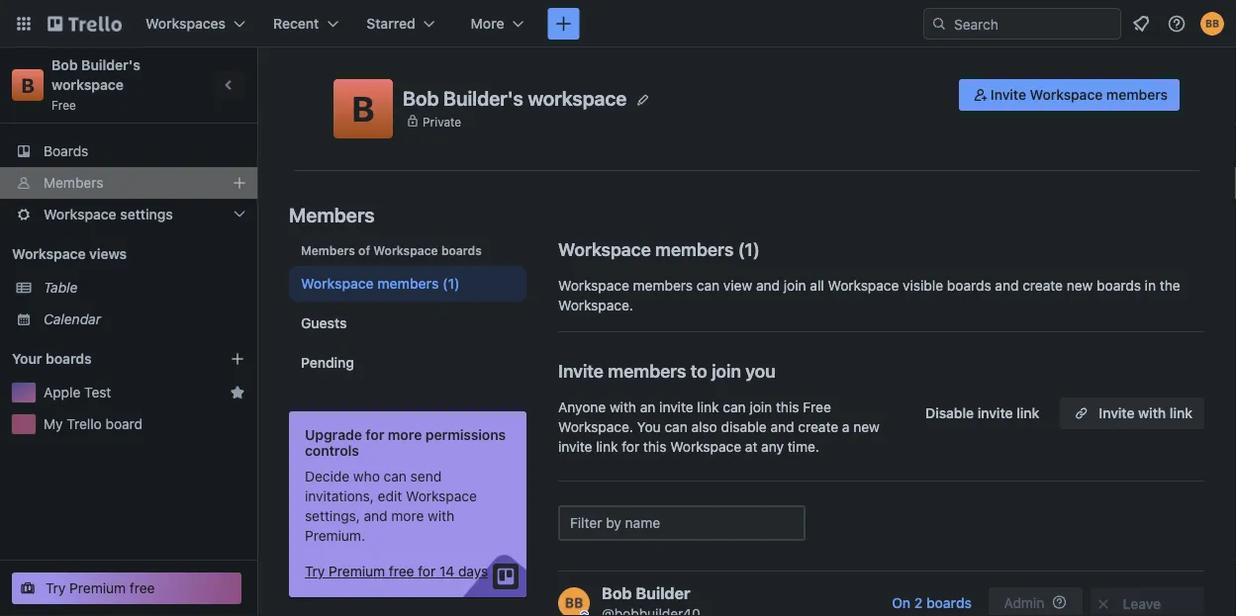 Task type: describe. For each thing, give the bounding box(es) containing it.
new inside anyone with an invite link can join this free workspace. you can also disable and create a new invite link for this workspace at any time.
[[854, 419, 880, 436]]

members left (
[[656, 239, 734, 260]]

invite for invite with link
[[1100, 406, 1135, 422]]

visible
[[903, 278, 944, 294]]

apple
[[44, 385, 81, 401]]

boards link
[[0, 136, 257, 167]]

anyone
[[559, 400, 606, 416]]

invite with link
[[1100, 406, 1193, 422]]

open information menu image
[[1168, 14, 1187, 34]]

1 horizontal spatial workspace members
[[559, 239, 734, 260]]

starred button
[[355, 8, 447, 40]]

workspace. inside the workspace members can view and join all workspace visible boards and create new boards in the workspace.
[[559, 298, 634, 314]]

board
[[106, 416, 143, 433]]

create inside anyone with an invite link can join this free workspace. you can also disable and create a new invite link for this workspace at any time.
[[799, 419, 839, 436]]

my
[[44, 416, 63, 433]]

who
[[354, 469, 380, 485]]

an
[[641, 400, 656, 416]]

(1)
[[443, 276, 460, 292]]

disable
[[926, 406, 975, 422]]

bob builder's workspace free
[[51, 57, 144, 112]]

recent
[[273, 15, 319, 32]]

also
[[692, 419, 718, 436]]

all
[[810, 278, 825, 294]]

starred
[[367, 15, 416, 32]]

recent button
[[261, 8, 351, 40]]

table link
[[44, 278, 246, 298]]

b link
[[12, 69, 44, 101]]

workspace members can view and join all workspace visible boards and create new boards in the workspace.
[[559, 278, 1181, 314]]

bob builder's workspace
[[403, 86, 627, 110]]

and inside 'upgrade for more permissions controls decide who can send invitations, edit workspace settings, and more with premium.'
[[364, 509, 388, 525]]

1 vertical spatial more
[[392, 509, 424, 525]]

table
[[44, 280, 78, 296]]

bob builder's workspace link
[[51, 57, 144, 93]]

to
[[691, 360, 708, 382]]

(
[[738, 239, 745, 260]]

builder
[[636, 585, 691, 604]]

boards up (1)
[[442, 244, 482, 257]]

upgrade
[[305, 427, 362, 444]]

any
[[762, 439, 784, 456]]

boards
[[44, 143, 88, 159]]

0 vertical spatial more
[[388, 427, 422, 444]]

members inside the workspace members can view and join all workspace visible boards and create new boards in the workspace.
[[633, 278, 693, 294]]

bob builder (bobbuilder40) image
[[1201, 12, 1225, 36]]

at
[[746, 439, 758, 456]]

link inside 'button'
[[1170, 406, 1193, 422]]

( 1 )
[[738, 239, 760, 260]]

try premium free for 14 days
[[305, 564, 488, 580]]

apple test link
[[44, 383, 222, 403]]

disable
[[722, 419, 767, 436]]

calendar link
[[44, 310, 246, 330]]

workspace inside button
[[1031, 87, 1104, 103]]

a
[[843, 419, 850, 436]]

invite workspace members button
[[960, 79, 1180, 111]]

workspace settings
[[44, 206, 173, 223]]

1 horizontal spatial invite
[[660, 400, 694, 416]]

test
[[84, 385, 111, 401]]

join inside anyone with an invite link can join this free workspace. you can also disable and create a new invite link for this workspace at any time.
[[750, 400, 773, 416]]

Filter by name text field
[[559, 506, 806, 542]]

bob for bob builder
[[602, 585, 632, 604]]

create inside the workspace members can view and join all workspace visible boards and create new boards in the workspace.
[[1023, 278, 1064, 294]]

more button
[[459, 8, 536, 40]]

the
[[1160, 278, 1181, 294]]

starred icon image
[[230, 385, 246, 401]]

disable invite link
[[926, 406, 1040, 422]]

invite members to join you
[[559, 360, 776, 382]]

members link
[[0, 167, 257, 199]]

workspace settings button
[[0, 199, 257, 231]]

members inside button
[[1107, 87, 1169, 103]]

0 vertical spatial members
[[44, 175, 103, 191]]

b button
[[334, 79, 393, 139]]

can up disable
[[723, 400, 746, 416]]

your
[[12, 351, 42, 367]]

and inside anyone with an invite link can join this free workspace. you can also disable and create a new invite link for this workspace at any time.
[[771, 419, 795, 436]]

for inside button
[[418, 564, 436, 580]]

workspaces
[[146, 15, 226, 32]]

upgrade for more permissions controls decide who can send invitations, edit workspace settings, and more with premium.
[[305, 427, 506, 545]]

0 horizontal spatial invite
[[559, 439, 593, 456]]

controls
[[305, 443, 359, 460]]

create board or workspace image
[[554, 14, 574, 34]]

try for try premium free for 14 days
[[305, 564, 325, 580]]

views
[[89, 246, 127, 262]]

for inside 'upgrade for more permissions controls decide who can send invitations, edit workspace settings, and more with premium.'
[[366, 427, 385, 444]]

1
[[745, 239, 754, 260]]

invitations,
[[305, 489, 374, 505]]

bob builder
[[602, 585, 691, 604]]

anyone with an invite link can join this free workspace. you can also disable and create a new invite link for this workspace at any time.
[[559, 400, 880, 456]]

2
[[915, 596, 923, 612]]

settings,
[[305, 509, 360, 525]]

sm image
[[1094, 595, 1114, 615]]

free for try premium free
[[130, 581, 155, 597]]

boards up apple
[[46, 351, 92, 367]]

on 2 boards
[[893, 596, 973, 612]]

leave link
[[1091, 588, 1205, 617]]

days
[[459, 564, 488, 580]]



Task type: vqa. For each thing, say whether or not it's contained in the screenshot.
leftmost Premium
yes



Task type: locate. For each thing, give the bounding box(es) containing it.
add board image
[[230, 352, 246, 367]]

premium
[[329, 564, 385, 580], [70, 581, 126, 597]]

b for b button
[[352, 88, 375, 129]]

workspace down create board or workspace 'image'
[[528, 86, 627, 110]]

b
[[21, 73, 34, 97], [352, 88, 375, 129]]

premium for try premium free
[[70, 581, 126, 597]]

sm image
[[971, 85, 991, 105]]

invite for invite workspace members
[[991, 87, 1027, 103]]

0 horizontal spatial try
[[46, 581, 66, 597]]

invite right an
[[660, 400, 694, 416]]

1 horizontal spatial b
[[352, 88, 375, 129]]

with
[[610, 400, 637, 416], [1139, 406, 1167, 422], [428, 509, 455, 525]]

1 horizontal spatial premium
[[329, 564, 385, 580]]

free inside anyone with an invite link can join this free workspace. you can also disable and create a new invite link for this workspace at any time.
[[803, 400, 832, 416]]

0 horizontal spatial free
[[130, 581, 155, 597]]

with inside anyone with an invite link can join this free workspace. you can also disable and create a new invite link for this workspace at any time.
[[610, 400, 637, 416]]

for left 14
[[418, 564, 436, 580]]

bob left builder
[[602, 585, 632, 604]]

can right you
[[665, 419, 688, 436]]

with for invite
[[1139, 406, 1167, 422]]

members
[[44, 175, 103, 191], [289, 203, 375, 226], [301, 244, 355, 257]]

this member is an admin of this workspace. image
[[580, 611, 589, 617]]

leave
[[1124, 597, 1162, 613]]

new right a
[[854, 419, 880, 436]]

1 horizontal spatial bob
[[403, 86, 439, 110]]

builder's
[[81, 57, 141, 73], [444, 86, 524, 110]]

my trello board link
[[44, 415, 246, 435]]

1 horizontal spatial free
[[803, 400, 832, 416]]

try
[[305, 564, 325, 580], [46, 581, 66, 597]]

try premium free button
[[12, 573, 242, 605]]

0 notifications image
[[1130, 12, 1154, 36]]

1 horizontal spatial join
[[750, 400, 773, 416]]

workspaces button
[[134, 8, 258, 40]]

0 horizontal spatial workspace
[[51, 77, 124, 93]]

workspace members down of at the left top
[[301, 276, 439, 292]]

send
[[411, 469, 442, 485]]

boards
[[442, 244, 482, 257], [948, 278, 992, 294], [1097, 278, 1142, 294], [46, 351, 92, 367], [927, 596, 973, 612]]

b inside b button
[[352, 88, 375, 129]]

members
[[1107, 87, 1169, 103], [656, 239, 734, 260], [378, 276, 439, 292], [633, 278, 693, 294], [608, 360, 687, 382]]

1 horizontal spatial invite
[[991, 87, 1027, 103]]

workspace inside popup button
[[44, 206, 117, 223]]

invite for invite members to join you
[[559, 360, 604, 382]]

1 horizontal spatial try
[[305, 564, 325, 580]]

builder's for bob builder's workspace
[[444, 86, 524, 110]]

2 workspace. from the top
[[559, 419, 634, 436]]

1 horizontal spatial with
[[610, 400, 637, 416]]

bob for bob builder's workspace free
[[51, 57, 78, 73]]

can left view
[[697, 278, 720, 294]]

invite
[[660, 400, 694, 416], [978, 406, 1014, 422], [559, 439, 593, 456]]

b left private
[[352, 88, 375, 129]]

1 vertical spatial workspace members
[[301, 276, 439, 292]]

pending
[[301, 355, 354, 371]]

1 vertical spatial members
[[289, 203, 375, 226]]

calendar
[[44, 311, 101, 328]]

more
[[471, 15, 505, 32]]

permissions
[[426, 427, 506, 444]]

settings
[[120, 206, 173, 223]]

2 vertical spatial members
[[301, 244, 355, 257]]

members left view
[[633, 278, 693, 294]]

invite workspace members
[[991, 87, 1169, 103]]

can inside the workspace members can view and join all workspace visible boards and create new boards in the workspace.
[[697, 278, 720, 294]]

bob up private
[[403, 86, 439, 110]]

of
[[359, 244, 370, 257]]

2 horizontal spatial invite
[[978, 406, 1014, 422]]

1 vertical spatial builder's
[[444, 86, 524, 110]]

try premium free
[[46, 581, 155, 597]]

free for try premium free for 14 days
[[389, 564, 414, 580]]

with inside 'upgrade for more permissions controls decide who can send invitations, edit workspace settings, and more with premium.'
[[428, 509, 455, 525]]

1 vertical spatial bob
[[403, 86, 439, 110]]

this
[[776, 400, 800, 416], [644, 439, 667, 456]]

workspace views
[[12, 246, 127, 262]]

workspace for bob builder's workspace
[[528, 86, 627, 110]]

1 vertical spatial join
[[712, 360, 742, 382]]

can inside 'upgrade for more permissions controls decide who can send invitations, edit workspace settings, and more with premium.'
[[384, 469, 407, 485]]

0 horizontal spatial workspace members
[[301, 276, 439, 292]]

try premium free for 14 days button
[[305, 563, 488, 582]]

workspace. up invite members to join you
[[559, 298, 634, 314]]

workspace inside 'upgrade for more permissions controls decide who can send invitations, edit workspace settings, and more with premium.'
[[406, 489, 477, 505]]

time.
[[788, 439, 820, 456]]

1 workspace. from the top
[[559, 298, 634, 314]]

1 horizontal spatial new
[[1067, 278, 1094, 294]]

1 vertical spatial this
[[644, 439, 667, 456]]

invite with link button
[[1060, 398, 1205, 430]]

view
[[724, 278, 753, 294]]

workspace. down "anyone"
[[559, 419, 634, 436]]

disable invite link button
[[914, 398, 1052, 430]]

workspace inside anyone with an invite link can join this free workspace. you can also disable and create a new invite link for this workspace at any time.
[[671, 439, 742, 456]]

on
[[893, 596, 911, 612]]

your boards
[[12, 351, 92, 367]]

private
[[423, 115, 462, 128]]

1 horizontal spatial this
[[776, 400, 800, 416]]

invite inside 'button'
[[1100, 406, 1135, 422]]

invite inside button
[[991, 87, 1027, 103]]

0 horizontal spatial new
[[854, 419, 880, 436]]

new
[[1067, 278, 1094, 294], [854, 419, 880, 436]]

members down boards
[[44, 175, 103, 191]]

0 horizontal spatial for
[[366, 427, 385, 444]]

1 vertical spatial create
[[799, 419, 839, 436]]

0 horizontal spatial with
[[428, 509, 455, 525]]

trello
[[67, 416, 102, 433]]

switch to… image
[[14, 14, 34, 34]]

b down switch to… image
[[21, 73, 34, 97]]

0 vertical spatial this
[[776, 400, 800, 416]]

and right view
[[757, 278, 780, 294]]

0 horizontal spatial b
[[21, 73, 34, 97]]

0 horizontal spatial builder's
[[81, 57, 141, 73]]

new left in
[[1067, 278, 1094, 294]]

this down you
[[644, 439, 667, 456]]

join right to
[[712, 360, 742, 382]]

members up an
[[608, 360, 687, 382]]

builder's down back to home image
[[81, 57, 141, 73]]

0 horizontal spatial invite
[[559, 360, 604, 382]]

for
[[366, 427, 385, 444], [622, 439, 640, 456], [418, 564, 436, 580]]

for down you
[[622, 439, 640, 456]]

members up of at the left top
[[289, 203, 375, 226]]

admin button
[[989, 588, 1083, 617]]

with for anyone
[[610, 400, 637, 416]]

0 horizontal spatial join
[[712, 360, 742, 382]]

bob inside bob builder's workspace free
[[51, 57, 78, 73]]

bob for bob builder's workspace
[[403, 86, 439, 110]]

and down edit
[[364, 509, 388, 525]]

0 horizontal spatial create
[[799, 419, 839, 436]]

members down 0 notifications image on the right of page
[[1107, 87, 1169, 103]]

b inside the b link
[[21, 73, 34, 97]]

create
[[1023, 278, 1064, 294], [799, 419, 839, 436]]

2 horizontal spatial invite
[[1100, 406, 1135, 422]]

0 vertical spatial create
[[1023, 278, 1064, 294]]

1 horizontal spatial workspace
[[528, 86, 627, 110]]

workspace
[[1031, 87, 1104, 103], [44, 206, 117, 223], [559, 239, 651, 260], [374, 244, 438, 257], [12, 246, 86, 262], [301, 276, 374, 292], [559, 278, 630, 294], [828, 278, 900, 294], [671, 439, 742, 456], [406, 489, 477, 505]]

1 horizontal spatial for
[[418, 564, 436, 580]]

boards left in
[[1097, 278, 1142, 294]]

this up any
[[776, 400, 800, 416]]

workspace inside bob builder's workspace free
[[51, 77, 124, 93]]

join up disable
[[750, 400, 773, 416]]

your boards with 2 items element
[[12, 348, 200, 371]]

workspace right the b link
[[51, 77, 124, 93]]

0 vertical spatial builder's
[[81, 57, 141, 73]]

more
[[388, 427, 422, 444], [392, 509, 424, 525]]

for right upgrade
[[366, 427, 385, 444]]

my trello board
[[44, 416, 143, 433]]

in
[[1146, 278, 1157, 294]]

members of workspace boards
[[301, 244, 482, 257]]

workspace
[[51, 77, 124, 93], [528, 86, 627, 110]]

1 vertical spatial invite
[[559, 360, 604, 382]]

builder's for bob builder's workspace free
[[81, 57, 141, 73]]

14
[[440, 564, 455, 580]]

workspace members left (
[[559, 239, 734, 260]]

1 horizontal spatial free
[[389, 564, 414, 580]]

premium.
[[305, 528, 365, 545]]

builder's up private
[[444, 86, 524, 110]]

premium for try premium free for 14 days
[[329, 564, 385, 580]]

0 vertical spatial new
[[1067, 278, 1094, 294]]

free inside bob builder's workspace free
[[51, 98, 76, 112]]

more up send
[[388, 427, 422, 444]]

0 horizontal spatial this
[[644, 439, 667, 456]]

1 vertical spatial workspace.
[[559, 419, 634, 436]]

decide
[[305, 469, 350, 485]]

apple test
[[44, 385, 111, 401]]

for inside anyone with an invite link can join this free workspace. you can also disable and create a new invite link for this workspace at any time.
[[622, 439, 640, 456]]

free right the b link
[[51, 98, 76, 112]]

0 horizontal spatial premium
[[70, 581, 126, 597]]

invite
[[991, 87, 1027, 103], [559, 360, 604, 382], [1100, 406, 1135, 422]]

members down members of workspace boards
[[378, 276, 439, 292]]

and right visible on the right
[[996, 278, 1020, 294]]

can
[[697, 278, 720, 294], [723, 400, 746, 416], [665, 419, 688, 436], [384, 469, 407, 485]]

workspace for bob builder's workspace free
[[51, 77, 124, 93]]

search image
[[932, 16, 948, 32]]

guests
[[301, 315, 347, 332]]

invite right disable
[[978, 406, 1014, 422]]

0 vertical spatial join
[[784, 278, 807, 294]]

workspace.
[[559, 298, 634, 314], [559, 419, 634, 436]]

more down edit
[[392, 509, 424, 525]]

2 horizontal spatial bob
[[602, 585, 632, 604]]

2 horizontal spatial for
[[622, 439, 640, 456]]

free
[[51, 98, 76, 112], [803, 400, 832, 416]]

with inside 'button'
[[1139, 406, 1167, 422]]

can up edit
[[384, 469, 407, 485]]

free up time.
[[803, 400, 832, 416]]

)
[[754, 239, 760, 260]]

0 vertical spatial invite
[[991, 87, 1027, 103]]

edit
[[378, 489, 402, 505]]

0 vertical spatial workspace members
[[559, 239, 734, 260]]

2 horizontal spatial join
[[784, 278, 807, 294]]

0 vertical spatial bob
[[51, 57, 78, 73]]

on 2 boards link
[[884, 588, 981, 617]]

admin
[[1005, 596, 1045, 612]]

0 vertical spatial workspace.
[[559, 298, 634, 314]]

0 horizontal spatial free
[[51, 98, 76, 112]]

link
[[698, 400, 720, 416], [1017, 406, 1040, 422], [1170, 406, 1193, 422], [596, 439, 618, 456]]

boards right visible on the right
[[948, 278, 992, 294]]

2 vertical spatial join
[[750, 400, 773, 416]]

pending link
[[289, 346, 527, 381]]

builder's inside bob builder's workspace free
[[81, 57, 141, 73]]

back to home image
[[48, 8, 122, 40]]

try for try premium free
[[46, 581, 66, 597]]

2 horizontal spatial with
[[1139, 406, 1167, 422]]

0 horizontal spatial bob
[[51, 57, 78, 73]]

1 horizontal spatial builder's
[[444, 86, 524, 110]]

1 vertical spatial new
[[854, 419, 880, 436]]

link inside button
[[1017, 406, 1040, 422]]

workspace. inside anyone with an invite link can join this free workspace. you can also disable and create a new invite link for this workspace at any time.
[[559, 419, 634, 436]]

members left of at the left top
[[301, 244, 355, 257]]

and up any
[[771, 419, 795, 436]]

you
[[746, 360, 776, 382]]

2 vertical spatial invite
[[1100, 406, 1135, 422]]

new inside the workspace members can view and join all workspace visible boards and create new boards in the workspace.
[[1067, 278, 1094, 294]]

2 vertical spatial bob
[[602, 585, 632, 604]]

primary element
[[0, 0, 1237, 48]]

bob right the b link
[[51, 57, 78, 73]]

1 vertical spatial free
[[803, 400, 832, 416]]

b for the b link
[[21, 73, 34, 97]]

join inside the workspace members can view and join all workspace visible boards and create new boards in the workspace.
[[784, 278, 807, 294]]

Search field
[[948, 9, 1121, 39]]

you
[[637, 419, 661, 436]]

boards right 2
[[927, 596, 973, 612]]

invite inside button
[[978, 406, 1014, 422]]

1 horizontal spatial create
[[1023, 278, 1064, 294]]

guests link
[[289, 306, 527, 342]]

invite down "anyone"
[[559, 439, 593, 456]]

join left all
[[784, 278, 807, 294]]

0 vertical spatial free
[[51, 98, 76, 112]]

workspace navigation collapse icon image
[[216, 71, 244, 99]]



